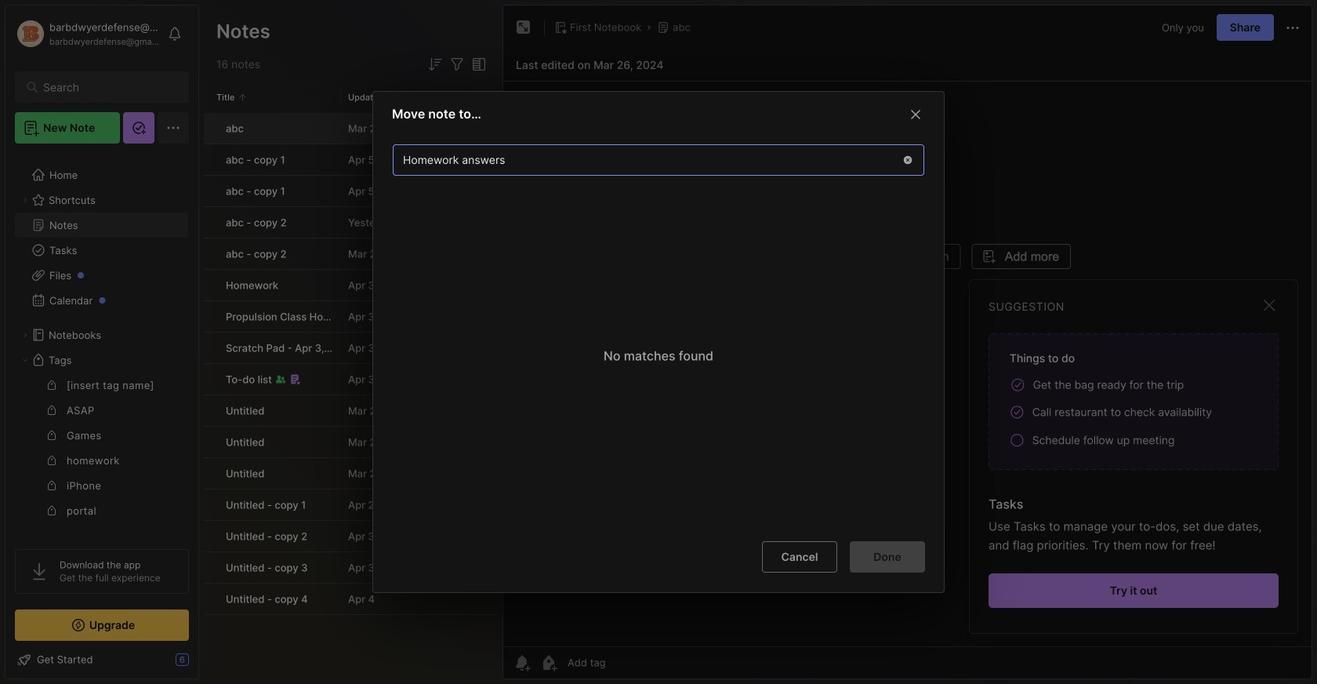 Task type: vqa. For each thing, say whether or not it's contained in the screenshot.
Row Group
yes



Task type: describe. For each thing, give the bounding box(es) containing it.
none search field inside main element
[[43, 78, 168, 96]]

Find a location… text field
[[394, 147, 893, 173]]

add tag image
[[540, 653, 559, 672]]

add a reminder image
[[513, 653, 532, 672]]

close image
[[907, 105, 926, 124]]



Task type: locate. For each thing, give the bounding box(es) containing it.
group inside tree
[[15, 373, 188, 624]]

Search text field
[[43, 80, 168, 95]]

expand tags image
[[20, 355, 30, 365]]

Note Editor text field
[[504, 81, 1312, 646]]

note window element
[[503, 5, 1313, 679]]

main element
[[0, 0, 204, 684]]

group
[[15, 373, 188, 624]]

expand notebooks image
[[20, 330, 30, 340]]

row group
[[204, 113, 498, 616]]

tree inside main element
[[5, 153, 198, 683]]

None search field
[[43, 78, 168, 96]]

expand note image
[[515, 18, 533, 37]]

Find a location field
[[385, 137, 933, 529]]

tree
[[5, 153, 198, 683]]



